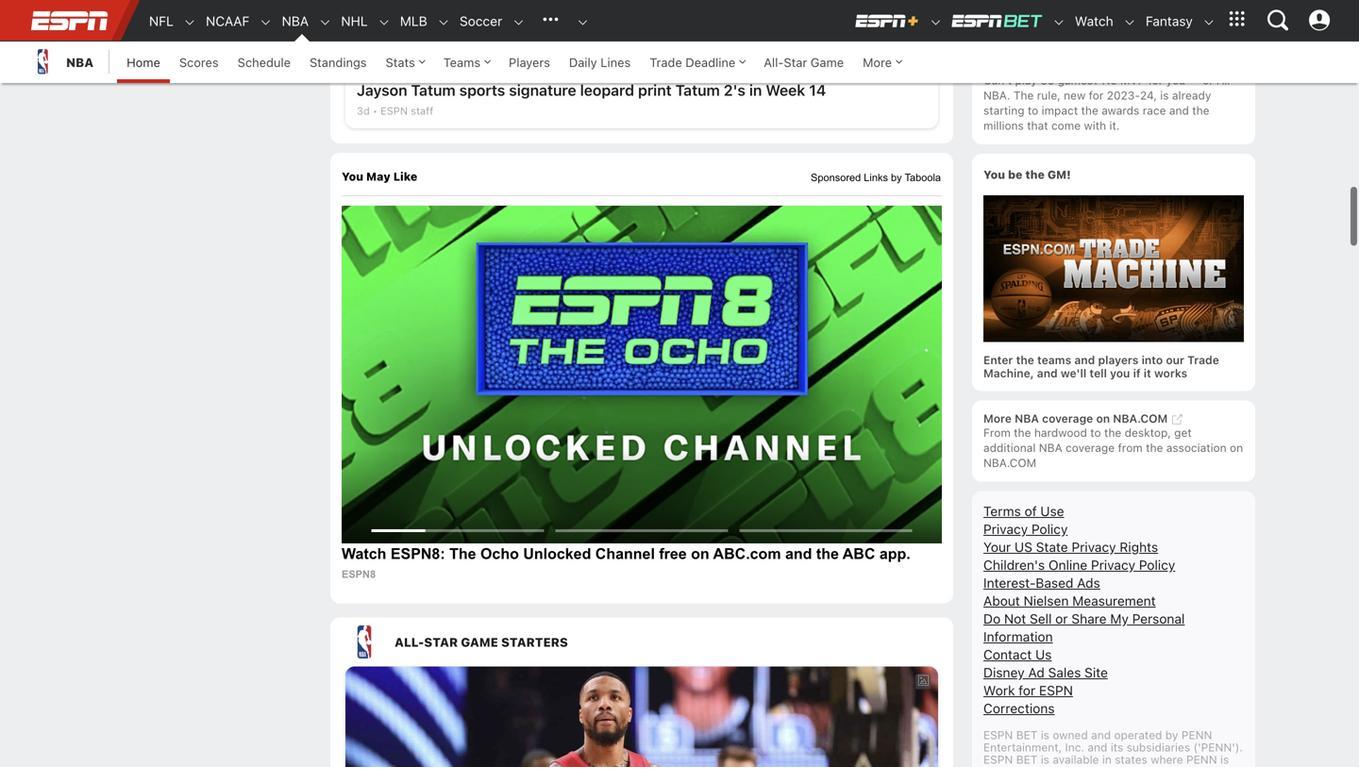 Task type: describe. For each thing, give the bounding box(es) containing it.
us
[[1036, 647, 1052, 663]]

sponsored links link
[[811, 168, 888, 185]]

for inside terms of use privacy policy your us state privacy rights children's online privacy policy interest-based ads about nielsen measurement do not sell or share my personal information contact us disney ad sales site work for espn corrections
[[1019, 683, 1036, 698]]

trade deadline link
[[640, 42, 755, 83]]

2 horizontal spatial for
[[1149, 74, 1163, 87]]

inc.
[[1065, 741, 1085, 754]]

do not sell or share my personal information link
[[984, 611, 1185, 645]]

watch for watch espn8: the ocho unlocked channel free on abc.com and the abc app. espn8
[[342, 545, 387, 562]]

espn down corrections link
[[984, 753, 1013, 766]]

1 - from the left
[[1189, 74, 1194, 87]]

our
[[1166, 353, 1185, 367]]

lines
[[601, 55, 631, 69]]

my
[[1111, 611, 1129, 627]]

watch link
[[1066, 1, 1114, 42]]

more for more nba coverage on nba.com from the hardwood to the desktop, get additional nba coverage from the association on nba.com
[[984, 412, 1012, 425]]

by inside by taboola link
[[891, 172, 902, 184]]

games?
[[1058, 74, 1099, 87]]

the inside watch espn8: the ocho unlocked channel free on abc.com and the abc app. espn8
[[449, 545, 476, 562]]

the up with
[[1082, 104, 1099, 117]]

2 vertical spatial privacy
[[1091, 557, 1136, 573]]

the up "from"
[[1105, 426, 1122, 439]]

do
[[984, 611, 1001, 627]]

daily lines link
[[560, 42, 640, 83]]

all-star game starters
[[395, 635, 568, 649]]

your us state privacy rights link
[[984, 539, 1159, 555]]

sports inside "espn bet is owned and operated by penn entertainment, inc. and its subsidiaries ('penn'). espn bet is available in states where penn is licensed to offer sports wagering. must be"
[[1074, 765, 1108, 768]]

you may like
[[342, 170, 418, 183]]

1 vertical spatial nba.com
[[984, 456, 1037, 469]]

week
[[766, 81, 806, 99]]

2023-
[[1107, 89, 1140, 102]]

star
[[784, 55, 807, 69]]

interest-based ads link
[[984, 575, 1101, 591]]

players link
[[500, 42, 560, 83]]

offer
[[1045, 765, 1071, 768]]

espn8:
[[391, 545, 445, 562]]

0 vertical spatial sports
[[459, 81, 505, 99]]

jayson
[[357, 81, 407, 99]]

scores link
[[170, 42, 228, 83]]

about
[[984, 593, 1020, 609]]

1 vertical spatial coverage
[[1066, 441, 1115, 454]]

leopard
[[580, 81, 635, 99]]

children's online privacy policy link
[[984, 557, 1176, 573]]

nba up additional
[[1015, 412, 1039, 425]]

in inside "espn bet is owned and operated by penn entertainment, inc. and its subsidiaries ('penn'). espn bet is available in states where penn is licensed to offer sports wagering. must be"
[[1103, 753, 1112, 766]]

game
[[811, 55, 844, 69]]

1 bet from the top
[[1017, 729, 1038, 742]]

about nielsen measurement link
[[984, 593, 1156, 609]]

nba right nba icon
[[66, 55, 94, 69]]

espn8
[[342, 569, 376, 580]]

desktop,
[[1125, 426, 1171, 439]]

interest-
[[984, 575, 1036, 591]]

1 vertical spatial policy
[[1139, 557, 1176, 573]]

is left owned
[[1041, 729, 1050, 742]]

disney ad sales site link
[[984, 665, 1108, 680]]

staff
[[411, 105, 434, 117]]

standings
[[310, 55, 367, 69]]

sponsored
[[811, 172, 861, 184]]

daily
[[569, 55, 597, 69]]

0 vertical spatial penn
[[1182, 729, 1213, 742]]

sell
[[1030, 611, 1052, 627]]

operated
[[1114, 729, 1163, 742]]

is left available
[[1041, 753, 1050, 766]]

sales
[[1049, 665, 1081, 680]]

2's
[[724, 81, 746, 99]]

association
[[1167, 441, 1227, 454]]

all- inside 'can't play 65 games? no mvp for you -- or all- nba. the rule, new for 2023-24, is already starting to impact the awards race and the millions that come with it.'
[[1217, 74, 1236, 87]]

terms of use privacy policy your us state privacy rights children's online privacy policy interest-based ads about nielsen measurement do not sell or share my personal information contact us disney ad sales site work for espn corrections
[[984, 503, 1185, 716]]

information
[[984, 629, 1053, 645]]

you for you be the gm!
[[984, 168, 1006, 181]]

or inside terms of use privacy policy your us state privacy rights children's online privacy policy interest-based ads about nielsen measurement do not sell or share my personal information contact us disney ad sales site work for espn corrections
[[1056, 611, 1068, 627]]

deadline
[[686, 55, 736, 69]]

not
[[1004, 611, 1026, 627]]

from
[[984, 426, 1011, 439]]

espn staff
[[381, 105, 434, 117]]

its
[[1111, 741, 1124, 754]]

into
[[1142, 353, 1163, 367]]

licensed
[[984, 765, 1028, 768]]

2 horizontal spatial on
[[1230, 441, 1244, 454]]

2 - from the left
[[1194, 74, 1200, 87]]

rights
[[1120, 539, 1159, 555]]

standings link
[[300, 42, 376, 83]]

additional
[[984, 441, 1036, 454]]

machine,
[[984, 367, 1034, 380]]

work
[[984, 683, 1015, 698]]

to inside "espn bet is owned and operated by penn entertainment, inc. and its subsidiaries ('penn'). espn bet is available in states where penn is licensed to offer sports wagering. must be"
[[1031, 765, 1042, 768]]

teams
[[1038, 353, 1072, 367]]

site
[[1085, 665, 1108, 680]]

fantasy
[[1146, 13, 1193, 29]]

more nba coverage on nba.com from the hardwood to the desktop, get additional nba coverage from the association on nba.com
[[984, 412, 1244, 469]]

by inside "espn bet is owned and operated by penn entertainment, inc. and its subsidiaries ('penn'). espn bet is available in states where penn is licensed to offer sports wagering. must be"
[[1166, 729, 1179, 742]]

new
[[1064, 89, 1086, 102]]

the inside watch espn8: the ocho unlocked channel free on abc.com and the abc app. espn8
[[817, 545, 839, 562]]

24,
[[1140, 89, 1157, 102]]

on inside watch espn8: the ocho unlocked channel free on abc.com and the abc app. espn8
[[691, 545, 710, 562]]

enter
[[984, 353, 1013, 367]]

players
[[1098, 353, 1139, 367]]

nba up schedule link
[[282, 13, 309, 29]]

the up additional
[[1014, 426, 1031, 439]]

state
[[1036, 539, 1068, 555]]

and right inc.
[[1091, 729, 1111, 742]]

1 vertical spatial privacy
[[1072, 539, 1116, 555]]

owned
[[1053, 729, 1088, 742]]

0 horizontal spatial in
[[750, 81, 762, 99]]

is inside 'can't play 65 games? no mvp for you -- or all- nba. the rule, new for 2023-24, is already starting to impact the awards race and the millions that come with it.'
[[1161, 89, 1169, 102]]

more for more
[[863, 55, 892, 69]]

race
[[1143, 104, 1166, 117]]

trade inside enter the teams and players into our trade machine, and we'll tell you if it works
[[1188, 353, 1220, 367]]

can't play 65 games? no mvp for you -- or all- nba. the rule, new for 2023-24, is already starting to impact the awards race and the millions that come with it.
[[984, 74, 1236, 132]]

may
[[366, 170, 391, 183]]

more link
[[854, 42, 911, 83]]

nhl link
[[332, 1, 368, 42]]

unlocked
[[523, 545, 591, 562]]

millions
[[984, 119, 1024, 132]]

0 vertical spatial nba.com
[[1113, 412, 1168, 425]]

work for espn link
[[984, 683, 1073, 698]]

and inside 'can't play 65 games? no mvp for you -- or all- nba. the rule, new for 2023-24, is already starting to impact the awards race and the millions that come with it.'
[[1170, 104, 1189, 117]]

watch for watch
[[1075, 13, 1114, 29]]

65
[[1041, 74, 1055, 87]]

terms of use link
[[984, 503, 1065, 519]]

if
[[1133, 367, 1141, 380]]



Task type: vqa. For each thing, say whether or not it's contained in the screenshot.
sports within the ESPN BET is owned and operated by PENN Entertainment, Inc. and its subsidiaries ('PENN'). ESPN BET is available in states where PENN is licensed to offer sports wagering. Must be
yes



Task type: locate. For each thing, give the bounding box(es) containing it.
you up the already
[[1167, 74, 1186, 87]]

-
[[1189, 74, 1194, 87], [1194, 74, 1200, 87]]

trade up print
[[650, 55, 682, 69]]

you inside 'can't play 65 games? no mvp for you -- or all- nba. the rule, new for 2023-24, is already starting to impact the awards race and the millions that come with it.'
[[1167, 74, 1186, 87]]

0 horizontal spatial nba link
[[28, 42, 94, 83]]

0 horizontal spatial nba.com
[[984, 456, 1037, 469]]

all- inside all-star game "link"
[[764, 55, 784, 69]]

privacy up ads
[[1091, 557, 1136, 573]]

1 tatum from the left
[[411, 81, 456, 99]]

1 vertical spatial watch
[[342, 545, 387, 562]]

1 horizontal spatial or
[[1203, 74, 1214, 87]]

1 vertical spatial on
[[1230, 441, 1244, 454]]

star
[[424, 635, 458, 649]]

wagering.
[[1111, 765, 1163, 768]]

1 horizontal spatial on
[[1097, 412, 1110, 425]]

espn up licensed
[[984, 729, 1013, 742]]

0 vertical spatial the
[[1014, 89, 1034, 102]]

nba down hardwood
[[1039, 441, 1063, 454]]

2 bet from the top
[[1017, 753, 1038, 766]]

the left gm!
[[1026, 168, 1045, 181]]

0 vertical spatial trade
[[650, 55, 682, 69]]

tatum down "trade deadline"
[[676, 81, 720, 99]]

us
[[1015, 539, 1033, 555]]

2 vertical spatial on
[[691, 545, 710, 562]]

1 vertical spatial in
[[1103, 753, 1112, 766]]

1 horizontal spatial for
[[1089, 89, 1104, 102]]

1 vertical spatial all-
[[1217, 74, 1236, 87]]

home link
[[117, 42, 170, 83]]

based
[[1036, 575, 1074, 591]]

schedule link
[[228, 42, 300, 83]]

0 vertical spatial on
[[1097, 412, 1110, 425]]

for up corrections link
[[1019, 683, 1036, 698]]

entertainment,
[[984, 741, 1062, 754]]

be left gm!
[[1008, 168, 1023, 181]]

1 vertical spatial or
[[1056, 611, 1068, 627]]

is right must
[[1221, 753, 1229, 766]]

on right free
[[691, 545, 710, 562]]

and inside watch espn8: the ocho unlocked channel free on abc.com and the abc app. espn8
[[786, 545, 812, 562]]

sports down "teams"
[[459, 81, 505, 99]]

by up where
[[1166, 729, 1179, 742]]

on right association
[[1230, 441, 1244, 454]]

and left we'll
[[1037, 367, 1058, 380]]

available
[[1053, 753, 1099, 766]]

1 horizontal spatial tatum
[[676, 81, 720, 99]]

sponsored links
[[811, 172, 888, 184]]

the inside 'can't play 65 games? no mvp for you -- or all- nba. the rule, new for 2023-24, is already starting to impact the awards race and the millions that come with it.'
[[1014, 89, 1034, 102]]

ncaaf
[[206, 13, 250, 29]]

awards
[[1102, 104, 1140, 117]]

you left if
[[1110, 367, 1130, 380]]

on down tell
[[1097, 412, 1110, 425]]

and right teams
[[1075, 353, 1095, 367]]

1 vertical spatial be
[[1196, 765, 1210, 768]]

0 vertical spatial in
[[750, 81, 762, 99]]

or up the already
[[1203, 74, 1214, 87]]

get
[[1175, 426, 1192, 439]]

bet left offer
[[1017, 753, 1038, 766]]

and left its
[[1088, 741, 1108, 754]]

0 horizontal spatial on
[[691, 545, 710, 562]]

nba
[[282, 13, 309, 29], [66, 55, 94, 69], [1015, 412, 1039, 425], [1039, 441, 1063, 454]]

the down the already
[[1193, 104, 1210, 117]]

0 vertical spatial for
[[1149, 74, 1163, 87]]

nielsen
[[1024, 593, 1069, 609]]

0 horizontal spatial or
[[1056, 611, 1068, 627]]

we'll
[[1061, 367, 1087, 380]]

0 vertical spatial privacy
[[984, 521, 1028, 537]]

like
[[393, 170, 418, 183]]

nba link left home
[[28, 42, 94, 83]]

bet down corrections link
[[1017, 729, 1038, 742]]

to
[[1028, 104, 1039, 117], [1091, 426, 1101, 439], [1031, 765, 1042, 768]]

0 vertical spatial by
[[891, 172, 902, 184]]

the left abc
[[817, 545, 839, 562]]

players
[[509, 55, 550, 69]]

or inside 'can't play 65 games? no mvp for you -- or all- nba. the rule, new for 2023-24, is already starting to impact the awards race and the millions that come with it.'
[[1203, 74, 1214, 87]]

0 vertical spatial you
[[1167, 74, 1186, 87]]

penn right where
[[1187, 753, 1218, 766]]

privacy up children's online privacy policy link at the right
[[1072, 539, 1116, 555]]

0 horizontal spatial you
[[1110, 367, 1130, 380]]

nfl
[[149, 13, 174, 29]]

trade right our
[[1188, 353, 1220, 367]]

0 horizontal spatial more
[[863, 55, 892, 69]]

0 horizontal spatial all-
[[764, 55, 784, 69]]

1 horizontal spatial be
[[1196, 765, 1210, 768]]

policy up state
[[1032, 521, 1068, 537]]

0 horizontal spatial for
[[1019, 683, 1036, 698]]

1 vertical spatial sports
[[1074, 765, 1108, 768]]

by taboola
[[891, 172, 941, 184]]

1 horizontal spatial in
[[1103, 753, 1112, 766]]

taboola
[[905, 172, 941, 184]]

more right game
[[863, 55, 892, 69]]

nba.com down additional
[[984, 456, 1037, 469]]

you for you may like
[[342, 170, 364, 183]]

0 horizontal spatial watch
[[342, 545, 387, 562]]

home
[[127, 55, 160, 69]]

mvp
[[1121, 74, 1145, 87]]

states
[[1115, 753, 1148, 766]]

0 horizontal spatial policy
[[1032, 521, 1068, 537]]

contact us link
[[984, 647, 1052, 663]]

watch inside watch espn8: the ocho unlocked channel free on abc.com and the abc app. espn8
[[342, 545, 387, 562]]

you left may
[[342, 170, 364, 183]]

0 horizontal spatial the
[[449, 545, 476, 562]]

penn
[[1182, 729, 1213, 742], [1187, 753, 1218, 766]]

ads
[[1077, 575, 1101, 591]]

more inside more nba coverage on nba.com from the hardwood to the desktop, get additional nba coverage from the association on nba.com
[[984, 412, 1012, 425]]

starting
[[984, 104, 1025, 117]]

coverage
[[1042, 412, 1094, 425], [1066, 441, 1115, 454]]

0 horizontal spatial tatum
[[411, 81, 456, 99]]

0 vertical spatial all-
[[764, 55, 784, 69]]

0 vertical spatial watch
[[1075, 13, 1114, 29]]

1 horizontal spatial watch
[[1075, 13, 1114, 29]]

0 vertical spatial more
[[863, 55, 892, 69]]

scores
[[179, 55, 219, 69]]

sports down inc.
[[1074, 765, 1108, 768]]

1 vertical spatial by
[[1166, 729, 1179, 742]]

disney
[[984, 665, 1025, 680]]

0 horizontal spatial by
[[891, 172, 902, 184]]

1 vertical spatial for
[[1089, 89, 1104, 102]]

1 horizontal spatial the
[[1014, 89, 1034, 102]]

espn down jayson
[[381, 105, 408, 117]]

nba.com up 'desktop,'
[[1113, 412, 1168, 425]]

to down more nba coverage on nba.com link
[[1091, 426, 1101, 439]]

fantasy link
[[1137, 1, 1193, 42]]

mlb link
[[391, 1, 427, 42]]

nba.
[[984, 89, 1011, 102]]

hardwood
[[1035, 426, 1088, 439]]

espn down sales
[[1039, 683, 1073, 698]]

be
[[1008, 168, 1023, 181], [1196, 765, 1210, 768]]

is right the 24,
[[1161, 89, 1169, 102]]

privacy down the terms
[[984, 521, 1028, 537]]

nfl link
[[140, 1, 174, 42]]

the right enter
[[1016, 353, 1035, 367]]

corrections
[[984, 701, 1055, 716]]

be right must
[[1196, 765, 1210, 768]]

or down the about nielsen measurement link
[[1056, 611, 1068, 627]]

must
[[1166, 765, 1193, 768]]

1 horizontal spatial all-
[[1217, 74, 1236, 87]]

it
[[1144, 367, 1152, 380]]

2 tatum from the left
[[676, 81, 720, 99]]

0 vertical spatial policy
[[1032, 521, 1068, 537]]

personal
[[1133, 611, 1185, 627]]

watch up espn8
[[342, 545, 387, 562]]

for down "no" on the top of page
[[1089, 89, 1104, 102]]

play
[[1015, 74, 1037, 87]]

to up that
[[1028, 104, 1039, 117]]

share
[[1072, 611, 1107, 627]]

by
[[891, 172, 902, 184], [1166, 729, 1179, 742]]

privacy policy link
[[984, 521, 1068, 537]]

and
[[1170, 104, 1189, 117], [1075, 353, 1095, 367], [1037, 367, 1058, 380], [786, 545, 812, 562], [1091, 729, 1111, 742], [1088, 741, 1108, 754]]

or
[[1203, 74, 1214, 87], [1056, 611, 1068, 627]]

in right the 2's
[[750, 81, 762, 99]]

game
[[461, 635, 498, 649]]

children's
[[984, 557, 1045, 573]]

you inside enter the teams and players into our trade machine, and we'll tell you if it works
[[1110, 367, 1130, 380]]

trade
[[650, 55, 682, 69], [1188, 353, 1220, 367]]

the down play
[[1014, 89, 1034, 102]]

to inside more nba coverage on nba.com from the hardwood to the desktop, get additional nba coverage from the association on nba.com
[[1091, 426, 1101, 439]]

more up from
[[984, 412, 1012, 425]]

the
[[1082, 104, 1099, 117], [1193, 104, 1210, 117], [1026, 168, 1045, 181], [1016, 353, 1035, 367], [1014, 426, 1031, 439], [1105, 426, 1122, 439], [1146, 441, 1164, 454], [817, 545, 839, 562]]

and right abc.com
[[786, 545, 812, 562]]

the down 'desktop,'
[[1146, 441, 1164, 454]]

sports
[[459, 81, 505, 99], [1074, 765, 1108, 768]]

abc
[[843, 545, 876, 562]]

2 vertical spatial for
[[1019, 683, 1036, 698]]

stats link
[[376, 42, 434, 83]]

nba image
[[28, 47, 57, 76]]

0 horizontal spatial trade
[[650, 55, 682, 69]]

1 horizontal spatial by
[[1166, 729, 1179, 742]]

policy down the rights
[[1139, 557, 1176, 573]]

1 horizontal spatial nba.com
[[1113, 412, 1168, 425]]

espn
[[381, 105, 408, 117], [1039, 683, 1073, 698], [984, 729, 1013, 742], [984, 753, 1013, 766]]

all-star game
[[764, 55, 844, 69]]

to inside 'can't play 65 games? no mvp for you -- or all- nba. the rule, new for 2023-24, is already starting to impact the awards race and the millions that come with it.'
[[1028, 104, 1039, 117]]

1 horizontal spatial sports
[[1074, 765, 1108, 768]]

app.
[[880, 545, 911, 562]]

0 horizontal spatial be
[[1008, 168, 1023, 181]]

1 horizontal spatial more
[[984, 412, 1012, 425]]

tatum up staff
[[411, 81, 456, 99]]

0 vertical spatial coverage
[[1042, 412, 1094, 425]]

0 horizontal spatial you
[[342, 170, 364, 183]]

nba link up schedule
[[272, 1, 309, 42]]

in left states
[[1103, 753, 1112, 766]]

works
[[1155, 367, 1188, 380]]

the left ocho
[[449, 545, 476, 562]]

penn up must
[[1182, 729, 1213, 742]]

0 vertical spatial or
[[1203, 74, 1214, 87]]

1 vertical spatial to
[[1091, 426, 1101, 439]]

all-
[[395, 635, 424, 649]]

for up the 24,
[[1149, 74, 1163, 87]]

1 vertical spatial bet
[[1017, 753, 1038, 766]]

by right "links"
[[891, 172, 902, 184]]

1 horizontal spatial nba link
[[272, 1, 309, 42]]

1 vertical spatial more
[[984, 412, 1012, 425]]

1 horizontal spatial trade
[[1188, 353, 1220, 367]]

nhl
[[341, 13, 368, 29]]

espn inside terms of use privacy policy your us state privacy rights children's online privacy policy interest-based ads about nielsen measurement do not sell or share my personal information contact us disney ad sales site work for espn corrections
[[1039, 683, 1073, 698]]

1 vertical spatial trade
[[1188, 353, 1220, 367]]

1 horizontal spatial you
[[1167, 74, 1186, 87]]

be inside "espn bet is owned and operated by penn entertainment, inc. and its subsidiaries ('penn'). espn bet is available in states where penn is licensed to offer sports wagering. must be"
[[1196, 765, 1210, 768]]

1 horizontal spatial you
[[984, 168, 1006, 181]]

is
[[1161, 89, 1169, 102], [1041, 729, 1050, 742], [1041, 753, 1050, 766], [1221, 753, 1229, 766]]

1 vertical spatial penn
[[1187, 753, 1218, 766]]

contact
[[984, 647, 1032, 663]]

to left offer
[[1031, 765, 1042, 768]]

of
[[1025, 503, 1037, 519]]

0 vertical spatial be
[[1008, 168, 1023, 181]]

your
[[984, 539, 1011, 555]]

coverage up hardwood
[[1042, 412, 1094, 425]]

watch up "no" on the top of page
[[1075, 13, 1114, 29]]

1 horizontal spatial policy
[[1139, 557, 1176, 573]]

you down millions
[[984, 168, 1006, 181]]

1 vertical spatial the
[[449, 545, 476, 562]]

0 horizontal spatial sports
[[459, 81, 505, 99]]

and down the already
[[1170, 104, 1189, 117]]

0 vertical spatial to
[[1028, 104, 1039, 117]]

corrections link
[[984, 701, 1055, 716]]

('penn').
[[1194, 741, 1243, 754]]

that
[[1027, 119, 1049, 132]]

0 vertical spatial bet
[[1017, 729, 1038, 742]]

rule,
[[1037, 89, 1061, 102]]

1 vertical spatial you
[[1110, 367, 1130, 380]]

coverage down more nba coverage on nba.com link
[[1066, 441, 1115, 454]]

2 vertical spatial to
[[1031, 765, 1042, 768]]

the inside enter the teams and players into our trade machine, and we'll tell you if it works
[[1016, 353, 1035, 367]]

trade deadline
[[650, 55, 736, 69]]



